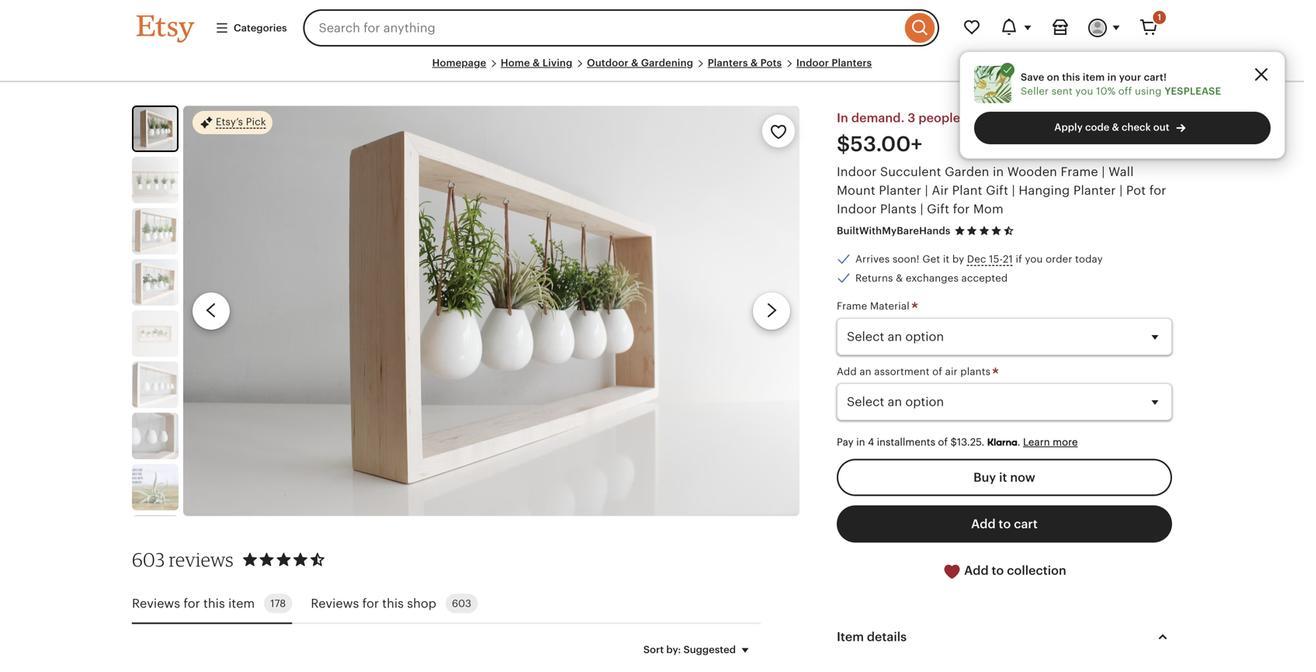 Task type: describe. For each thing, give the bounding box(es) containing it.
arrives
[[856, 254, 890, 265]]

soon! get
[[893, 254, 941, 265]]

24
[[1097, 111, 1112, 125]]

yesplease
[[1165, 85, 1222, 97]]

2 planter from the left
[[1074, 184, 1116, 197]]

outdoor
[[587, 57, 629, 69]]

buy it now
[[974, 471, 1036, 485]]

sort
[[644, 645, 664, 656]]

0 horizontal spatial gift
[[927, 202, 950, 216]]

planters & pots
[[708, 57, 782, 69]]

1 link
[[1131, 9, 1168, 47]]

suggested
[[684, 645, 736, 656]]

seller
[[1021, 85, 1049, 97]]

details
[[867, 630, 907, 644]]

add to cart
[[972, 518, 1038, 532]]

home & living link
[[501, 57, 573, 69]]

home
[[501, 57, 530, 69]]

off
[[1119, 85, 1133, 97]]

add to cart button
[[837, 506, 1173, 543]]

air
[[932, 184, 949, 197]]

home & living
[[501, 57, 573, 69]]

& for returns & exchanges accepted
[[896, 272, 903, 284]]

for left shop at the left of page
[[362, 597, 379, 611]]

indoor succulent garden in wooden frame wall mount planter image 2 image
[[132, 157, 179, 204]]

your
[[1120, 71, 1142, 83]]

this for save on this item in your cart! seller sent you 10% off using yesplease
[[1063, 71, 1081, 83]]

categories button
[[203, 14, 299, 42]]

plants
[[881, 202, 917, 216]]

reviews
[[169, 549, 234, 572]]

today
[[1076, 254, 1103, 265]]

2 planters from the left
[[832, 57, 872, 69]]

etsy's pick button
[[193, 110, 272, 135]]

Search for anything text field
[[303, 9, 902, 47]]

for right pot
[[1150, 184, 1167, 197]]

garden
[[945, 165, 990, 179]]

| down wooden
[[1012, 184, 1016, 197]]

cart
[[1014, 518, 1038, 532]]

returns
[[856, 272, 894, 284]]

gardening
[[641, 57, 694, 69]]

frame material
[[837, 301, 913, 312]]

last
[[1073, 111, 1094, 125]]

in inside in demand. 3 people bought this in the last 24 hours. $53.00+
[[1036, 111, 1047, 125]]

add for add to cart
[[972, 518, 996, 532]]

& inside apply code & check out link
[[1112, 122, 1120, 133]]

603 for 603
[[452, 598, 472, 610]]

code
[[1086, 122, 1110, 133]]

in demand. 3 people bought this in the last 24 hours. $53.00+
[[837, 111, 1153, 156]]

learn
[[1024, 437, 1050, 448]]

save
[[1021, 71, 1045, 83]]

pay
[[837, 437, 854, 448]]

save on this item in your cart! seller sent you 10% off using yesplease
[[1021, 71, 1222, 97]]

sort by: suggested button
[[632, 634, 767, 658]]

wall
[[1109, 165, 1134, 179]]

this inside in demand. 3 people bought this in the last 24 hours. $53.00+
[[1011, 111, 1033, 125]]

indoor planters
[[797, 57, 872, 69]]

3
[[908, 111, 916, 125]]

1
[[1158, 12, 1162, 22]]

add to collection button
[[837, 553, 1173, 591]]

in inside indoor succulent garden in wooden frame | wall mount planter | air plant gift | hanging planter | pot for indoor plants | gift for mom
[[993, 165, 1004, 179]]

for down 603 reviews
[[184, 597, 200, 611]]

tab list containing reviews for this item
[[132, 585, 761, 625]]

people
[[919, 111, 961, 125]]

$13.25.
[[951, 437, 985, 448]]

the
[[1050, 111, 1070, 125]]

on
[[1047, 71, 1060, 83]]

accepted
[[962, 272, 1008, 284]]

plant
[[953, 184, 983, 197]]

1 vertical spatial frame
[[837, 301, 868, 312]]

15-
[[990, 254, 1003, 265]]

categories banner
[[109, 0, 1196, 56]]

now
[[1011, 471, 1036, 485]]

603 reviews
[[132, 549, 234, 572]]

apply code & check out link
[[975, 112, 1271, 145]]

collection
[[1007, 564, 1067, 578]]

hanging
[[1019, 184, 1070, 197]]

shop
[[407, 597, 437, 611]]

dec
[[968, 254, 987, 265]]

apply
[[1055, 122, 1083, 133]]

by:
[[667, 645, 681, 656]]

item details
[[837, 630, 907, 644]]

it inside button
[[1000, 471, 1008, 485]]

sort by: suggested
[[644, 645, 736, 656]]

you inside save on this item in your cart! seller sent you 10% off using yesplease
[[1076, 85, 1094, 97]]

menu bar containing homepage
[[137, 56, 1168, 82]]

& for outdoor & gardening
[[631, 57, 639, 69]]

of inside pay in 4 installments of $13.25. klarna . learn more
[[938, 437, 948, 448]]

using
[[1135, 85, 1162, 97]]

indoor succulent garden in wooden frame wall mount planter image 6 image
[[132, 362, 179, 409]]

pots
[[761, 57, 782, 69]]

buy
[[974, 471, 997, 485]]

& for home & living
[[533, 57, 540, 69]]

in inside pay in 4 installments of $13.25. klarna . learn more
[[857, 437, 866, 448]]

178
[[270, 598, 286, 610]]

assortment
[[875, 366, 930, 378]]



Task type: locate. For each thing, give the bounding box(es) containing it.
1 horizontal spatial it
[[1000, 471, 1008, 485]]

1 horizontal spatial reviews
[[311, 597, 359, 611]]

indoor succulent garden in wooden frame wall mount planter image 3 image
[[132, 208, 179, 255]]

.
[[1018, 437, 1021, 448]]

item up 10%
[[1083, 71, 1105, 83]]

living
[[543, 57, 573, 69]]

it left by
[[943, 254, 950, 265]]

plants
[[961, 366, 991, 378]]

0 vertical spatial indoor
[[797, 57, 829, 69]]

add left cart
[[972, 518, 996, 532]]

reviews for this item
[[132, 597, 255, 611]]

in inside save on this item in your cart! seller sent you 10% off using yesplease
[[1108, 71, 1117, 83]]

sent
[[1052, 85, 1073, 97]]

by
[[953, 254, 965, 265]]

0 horizontal spatial planters
[[708, 57, 748, 69]]

603 for 603 reviews
[[132, 549, 165, 572]]

to inside add to cart 'button'
[[999, 518, 1011, 532]]

material
[[870, 301, 910, 312]]

reviews for reviews for this item
[[132, 597, 180, 611]]

1 horizontal spatial indoor succulent garden in wooden frame wall mount planter image 1 image
[[183, 106, 800, 517]]

& left pots
[[751, 57, 758, 69]]

1 horizontal spatial planter
[[1074, 184, 1116, 197]]

air
[[946, 366, 958, 378]]

to for cart
[[999, 518, 1011, 532]]

& for planters & pots
[[751, 57, 758, 69]]

frame up hanging
[[1061, 165, 1099, 179]]

603 right shop at the left of page
[[452, 598, 472, 610]]

0 vertical spatial to
[[999, 518, 1011, 532]]

this down seller
[[1011, 111, 1033, 125]]

it
[[943, 254, 950, 265], [1000, 471, 1008, 485]]

0 horizontal spatial you
[[1025, 254, 1043, 265]]

pay in 4 installments of $13.25. klarna . learn more
[[837, 437, 1078, 449]]

None search field
[[303, 9, 940, 47]]

homepage
[[432, 57, 487, 69]]

to
[[999, 518, 1011, 532], [992, 564, 1004, 578]]

indoor succulent garden in wooden frame wall mount planter image 1 image
[[183, 106, 800, 517], [134, 107, 177, 151]]

| right plants
[[921, 202, 924, 216]]

1 vertical spatial item
[[228, 597, 255, 611]]

0 horizontal spatial 603
[[132, 549, 165, 572]]

| left air
[[925, 184, 929, 197]]

planters
[[708, 57, 748, 69], [832, 57, 872, 69]]

indoor succulent garden in wooden frame wall mount planter image 8 image
[[132, 465, 179, 511]]

this for reviews for this item
[[204, 597, 225, 611]]

to inside add to collection button
[[992, 564, 1004, 578]]

reviews down 603 reviews
[[132, 597, 180, 611]]

to left cart
[[999, 518, 1011, 532]]

homepage link
[[432, 57, 487, 69]]

0 vertical spatial gift
[[986, 184, 1009, 197]]

this up sent at top right
[[1063, 71, 1081, 83]]

mount
[[837, 184, 876, 197]]

menu bar
[[137, 56, 1168, 82]]

this left shop at the left of page
[[382, 597, 404, 611]]

you right if
[[1025, 254, 1043, 265]]

603 left reviews
[[132, 549, 165, 572]]

add down add to cart 'button'
[[965, 564, 989, 578]]

2 reviews from the left
[[311, 597, 359, 611]]

indoor planters link
[[797, 57, 872, 69]]

0 vertical spatial 603
[[132, 549, 165, 572]]

in
[[837, 111, 849, 125]]

0 horizontal spatial item
[[228, 597, 255, 611]]

1 vertical spatial you
[[1025, 254, 1043, 265]]

1 horizontal spatial planters
[[832, 57, 872, 69]]

add left an
[[837, 366, 857, 378]]

in left 4
[[857, 437, 866, 448]]

gift
[[986, 184, 1009, 197], [927, 202, 950, 216]]

1 vertical spatial gift
[[927, 202, 950, 216]]

planters left pots
[[708, 57, 748, 69]]

0 vertical spatial you
[[1076, 85, 1094, 97]]

$53.00+
[[837, 133, 923, 156]]

indoor up mount
[[837, 165, 877, 179]]

4
[[868, 437, 875, 448]]

to for collection
[[992, 564, 1004, 578]]

0 horizontal spatial frame
[[837, 301, 868, 312]]

item
[[1083, 71, 1105, 83], [228, 597, 255, 611]]

add inside 'button'
[[972, 518, 996, 532]]

0 horizontal spatial indoor succulent garden in wooden frame wall mount planter image 1 image
[[134, 107, 177, 151]]

exchanges
[[906, 272, 959, 284]]

of left air
[[933, 366, 943, 378]]

indoor for indoor planters
[[797, 57, 829, 69]]

1 horizontal spatial you
[[1076, 85, 1094, 97]]

| left pot
[[1120, 184, 1123, 197]]

indoor succulent garden in wooden frame wall mount planter image 7 image
[[132, 413, 179, 460]]

0 vertical spatial of
[[933, 366, 943, 378]]

demand.
[[852, 111, 905, 125]]

in up 10%
[[1108, 71, 1117, 83]]

21
[[1003, 254, 1013, 265]]

you left 10%
[[1076, 85, 1094, 97]]

pick
[[246, 116, 266, 128]]

hours.
[[1115, 111, 1153, 125]]

learn more button
[[1024, 437, 1078, 448]]

frame inside indoor succulent garden in wooden frame | wall mount planter | air plant gift | hanging planter | pot for indoor plants | gift for mom
[[1061, 165, 1099, 179]]

gift up mom
[[986, 184, 1009, 197]]

none search field inside the categories banner
[[303, 9, 940, 47]]

reviews for reviews for this shop
[[311, 597, 359, 611]]

indoor right pots
[[797, 57, 829, 69]]

603
[[132, 549, 165, 572], [452, 598, 472, 610]]

1 vertical spatial indoor
[[837, 165, 877, 179]]

outdoor & gardening
[[587, 57, 694, 69]]

1 vertical spatial add
[[972, 518, 996, 532]]

to left collection in the bottom right of the page
[[992, 564, 1004, 578]]

frame down returns
[[837, 301, 868, 312]]

0 horizontal spatial planter
[[879, 184, 922, 197]]

in left the
[[1036, 111, 1047, 125]]

indoor for indoor succulent garden in wooden frame | wall mount planter | air plant gift | hanging planter | pot for indoor plants | gift for mom
[[837, 165, 877, 179]]

0 vertical spatial add
[[837, 366, 857, 378]]

out
[[1154, 122, 1170, 133]]

planters & pots link
[[708, 57, 782, 69]]

mom
[[974, 202, 1004, 216]]

603 inside tab list
[[452, 598, 472, 610]]

etsy's pick
[[216, 116, 266, 128]]

indoor down mount
[[837, 202, 877, 216]]

& right home
[[533, 57, 540, 69]]

in
[[1108, 71, 1117, 83], [1036, 111, 1047, 125], [993, 165, 1004, 179], [857, 437, 866, 448]]

add
[[837, 366, 857, 378], [972, 518, 996, 532], [965, 564, 989, 578]]

item for for
[[228, 597, 255, 611]]

add for add to collection
[[965, 564, 989, 578]]

outdoor & gardening link
[[587, 57, 694, 69]]

an
[[860, 366, 872, 378]]

klarna
[[988, 437, 1018, 449]]

0 vertical spatial item
[[1083, 71, 1105, 83]]

0 vertical spatial it
[[943, 254, 950, 265]]

reviews right the 178
[[311, 597, 359, 611]]

item inside tab list
[[228, 597, 255, 611]]

planters up the in
[[832, 57, 872, 69]]

1 reviews from the left
[[132, 597, 180, 611]]

returns & exchanges accepted
[[856, 272, 1008, 284]]

1 vertical spatial 603
[[452, 598, 472, 610]]

check
[[1122, 122, 1151, 133]]

2 vertical spatial indoor
[[837, 202, 877, 216]]

in right garden
[[993, 165, 1004, 179]]

1 planter from the left
[[879, 184, 922, 197]]

arrives soon! get it by dec 15-21 if you order today
[[856, 254, 1103, 265]]

10%
[[1097, 85, 1116, 97]]

reviews
[[132, 597, 180, 611], [311, 597, 359, 611]]

add an assortment of air plants
[[837, 366, 994, 378]]

item
[[837, 630, 864, 644]]

of left $13.25.
[[938, 437, 948, 448]]

1 horizontal spatial frame
[[1061, 165, 1099, 179]]

categories
[[234, 22, 287, 34]]

| left wall
[[1102, 165, 1106, 179]]

wooden
[[1008, 165, 1058, 179]]

this inside save on this item in your cart! seller sent you 10% off using yesplease
[[1063, 71, 1081, 83]]

1 horizontal spatial 603
[[452, 598, 472, 610]]

add inside button
[[965, 564, 989, 578]]

item for on
[[1083, 71, 1105, 83]]

1 vertical spatial of
[[938, 437, 948, 448]]

add to collection
[[962, 564, 1067, 578]]

& right the outdoor
[[631, 57, 639, 69]]

reviews for this shop
[[311, 597, 437, 611]]

this down reviews
[[204, 597, 225, 611]]

of
[[933, 366, 943, 378], [938, 437, 948, 448]]

cart!
[[1144, 71, 1167, 83]]

for down plant in the top of the page
[[953, 202, 970, 216]]

0 horizontal spatial reviews
[[132, 597, 180, 611]]

item inside save on this item in your cart! seller sent you 10% off using yesplease
[[1083, 71, 1105, 83]]

etsy's
[[216, 116, 243, 128]]

1 horizontal spatial item
[[1083, 71, 1105, 83]]

0 horizontal spatial it
[[943, 254, 950, 265]]

& right returns
[[896, 272, 903, 284]]

builtwithmybarehands link
[[837, 225, 951, 237]]

buy it now button
[[837, 459, 1173, 497]]

1 vertical spatial to
[[992, 564, 1004, 578]]

add for add an assortment of air plants
[[837, 366, 857, 378]]

this for reviews for this shop
[[382, 597, 404, 611]]

1 horizontal spatial gift
[[986, 184, 1009, 197]]

pot
[[1127, 184, 1147, 197]]

installments
[[877, 437, 936, 448]]

item left the 178
[[228, 597, 255, 611]]

order
[[1046, 254, 1073, 265]]

planter
[[879, 184, 922, 197], [1074, 184, 1116, 197]]

1 vertical spatial it
[[1000, 471, 1008, 485]]

it right buy
[[1000, 471, 1008, 485]]

indoor succulent garden in wooden frame wall mount planter image 4 image
[[132, 260, 179, 306]]

2 vertical spatial add
[[965, 564, 989, 578]]

more
[[1053, 437, 1078, 448]]

planter down wall
[[1074, 184, 1116, 197]]

gift down air
[[927, 202, 950, 216]]

& right '24'
[[1112, 122, 1120, 133]]

1 planters from the left
[[708, 57, 748, 69]]

tab list
[[132, 585, 761, 625]]

planter up plants
[[879, 184, 922, 197]]

bought
[[964, 111, 1008, 125]]

0 vertical spatial frame
[[1061, 165, 1099, 179]]

indoor succulent garden in wooden frame wall mount planter image 5 image
[[132, 311, 179, 357]]



Task type: vqa. For each thing, say whether or not it's contained in the screenshot.
3
yes



